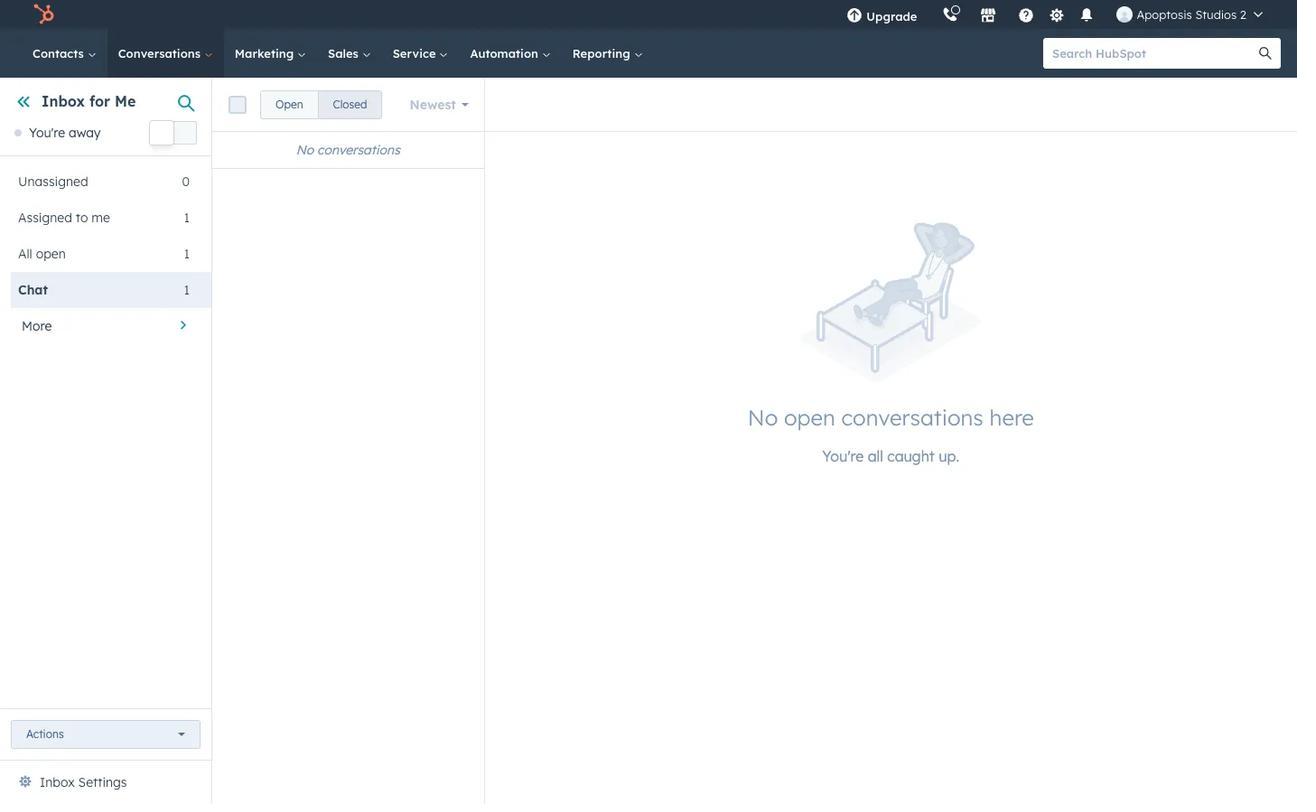 Task type: locate. For each thing, give the bounding box(es) containing it.
1 1 from the top
[[184, 210, 190, 226]]

0 vertical spatial no
[[296, 142, 314, 158]]

no for no conversations
[[296, 142, 314, 158]]

1 horizontal spatial conversations
[[842, 404, 984, 431]]

you're right you're away icon
[[29, 125, 65, 141]]

1 vertical spatial you're
[[823, 447, 864, 465]]

all open
[[18, 246, 66, 262]]

inbox inside inbox settings "link"
[[40, 774, 75, 791]]

help button
[[1012, 0, 1042, 29]]

actions
[[26, 727, 64, 741]]

contacts link
[[22, 29, 107, 78]]

you're
[[29, 125, 65, 141], [823, 447, 864, 465]]

you're for you're away
[[29, 125, 65, 141]]

all
[[18, 246, 32, 262]]

3 1 from the top
[[184, 282, 190, 298]]

inbox up you're away
[[42, 92, 85, 110]]

open up you're all caught up.
[[784, 404, 836, 431]]

marketing link
[[224, 29, 317, 78]]

open
[[36, 246, 66, 262], [784, 404, 836, 431]]

0 vertical spatial conversations
[[317, 142, 400, 158]]

1 vertical spatial 1
[[184, 246, 190, 262]]

group
[[260, 90, 383, 119]]

no open conversations here
[[748, 404, 1034, 431]]

you're inside "no open conversations here" main content
[[823, 447, 864, 465]]

inbox for inbox settings
[[40, 774, 75, 791]]

Open button
[[260, 90, 319, 119]]

0 vertical spatial 1
[[184, 210, 190, 226]]

inbox settings
[[40, 774, 127, 791]]

conversations down closed button
[[317, 142, 400, 158]]

search image
[[1260, 47, 1272, 60]]

assigned
[[18, 210, 72, 226]]

1 horizontal spatial no
[[748, 404, 778, 431]]

0 vertical spatial open
[[36, 246, 66, 262]]

2 1 from the top
[[184, 246, 190, 262]]

open for no
[[784, 404, 836, 431]]

group containing open
[[260, 90, 383, 119]]

menu
[[834, 0, 1276, 29]]

0 horizontal spatial you're
[[29, 125, 65, 141]]

1 vertical spatial no
[[748, 404, 778, 431]]

open for all
[[36, 246, 66, 262]]

upgrade
[[867, 9, 918, 23]]

conversations up caught
[[842, 404, 984, 431]]

group inside "no open conversations here" main content
[[260, 90, 383, 119]]

up.
[[939, 447, 960, 465]]

service
[[393, 46, 440, 61]]

studios
[[1196, 7, 1237, 22]]

0 vertical spatial inbox
[[42, 92, 85, 110]]

you're left all
[[823, 447, 864, 465]]

closed
[[333, 97, 367, 111]]

all
[[868, 447, 884, 465]]

inbox
[[42, 92, 85, 110], [40, 774, 75, 791]]

0 horizontal spatial no
[[296, 142, 314, 158]]

apoptosis studios 2 button
[[1106, 0, 1274, 29]]

you're away
[[29, 125, 101, 141]]

1 for open
[[184, 246, 190, 262]]

inbox for inbox for me
[[42, 92, 85, 110]]

help image
[[1019, 8, 1035, 24]]

1 vertical spatial inbox
[[40, 774, 75, 791]]

open inside main content
[[784, 404, 836, 431]]

0 horizontal spatial open
[[36, 246, 66, 262]]

open right all
[[36, 246, 66, 262]]

1
[[184, 210, 190, 226], [184, 246, 190, 262], [184, 282, 190, 298]]

no for no open conversations here
[[748, 404, 778, 431]]

marketplaces button
[[970, 0, 1008, 29]]

conversations
[[118, 46, 204, 61]]

1 vertical spatial open
[[784, 404, 836, 431]]

reporting
[[573, 46, 634, 61]]

automation link
[[459, 29, 562, 78]]

0 vertical spatial you're
[[29, 125, 65, 141]]

automation
[[470, 46, 542, 61]]

assigned to me
[[18, 210, 110, 226]]

1 horizontal spatial you're
[[823, 447, 864, 465]]

more
[[22, 318, 52, 335]]

2 vertical spatial 1
[[184, 282, 190, 298]]

conversations
[[317, 142, 400, 158], [842, 404, 984, 431]]

notifications button
[[1072, 0, 1103, 29]]

here
[[990, 404, 1034, 431]]

contacts
[[33, 46, 87, 61]]

inbox left settings
[[40, 774, 75, 791]]

1 horizontal spatial open
[[784, 404, 836, 431]]

menu item
[[930, 0, 934, 29]]

away
[[69, 125, 101, 141]]

no
[[296, 142, 314, 158], [748, 404, 778, 431]]



Task type: vqa. For each thing, say whether or not it's contained in the screenshot.
"No conversations"
yes



Task type: describe. For each thing, give the bounding box(es) containing it.
inbox for me
[[42, 92, 136, 110]]

apoptosis studios 2
[[1137, 7, 1247, 22]]

hubspot image
[[33, 4, 54, 25]]

chat
[[18, 282, 48, 298]]

for
[[89, 92, 110, 110]]

service link
[[382, 29, 459, 78]]

tara schultz image
[[1117, 6, 1133, 23]]

newest
[[410, 96, 456, 112]]

me
[[115, 92, 136, 110]]

Closed button
[[318, 90, 383, 119]]

sales link
[[317, 29, 382, 78]]

no conversations
[[296, 142, 400, 158]]

0
[[182, 174, 190, 190]]

menu containing apoptosis studios 2
[[834, 0, 1276, 29]]

2
[[1240, 7, 1247, 22]]

notifications image
[[1079, 8, 1096, 24]]

settings
[[78, 774, 127, 791]]

caught
[[888, 447, 935, 465]]

no open conversations here main content
[[212, 78, 1298, 804]]

unassigned
[[18, 174, 88, 190]]

1 vertical spatial conversations
[[842, 404, 984, 431]]

to
[[76, 210, 88, 226]]

conversations link
[[107, 29, 224, 78]]

you're for you're all caught up.
[[823, 447, 864, 465]]

actions button
[[11, 720, 201, 749]]

you're away image
[[14, 129, 22, 137]]

me
[[92, 210, 110, 226]]

apoptosis
[[1137, 7, 1192, 22]]

settings link
[[1046, 5, 1068, 24]]

1 for to
[[184, 210, 190, 226]]

0 horizontal spatial conversations
[[317, 142, 400, 158]]

reporting link
[[562, 29, 654, 78]]

hubspot link
[[22, 4, 68, 25]]

marketing
[[235, 46, 297, 61]]

inbox settings link
[[40, 772, 127, 793]]

search button
[[1251, 38, 1281, 69]]

upgrade image
[[847, 8, 863, 24]]

newest button
[[398, 86, 480, 122]]

calling icon image
[[943, 7, 959, 23]]

sales
[[328, 46, 362, 61]]

calling icon button
[[936, 3, 966, 26]]

you're all caught up.
[[823, 447, 960, 465]]

marketplaces image
[[981, 8, 997, 24]]

open
[[276, 97, 303, 111]]

Search HubSpot search field
[[1044, 38, 1265, 69]]

settings image
[[1049, 8, 1065, 24]]



